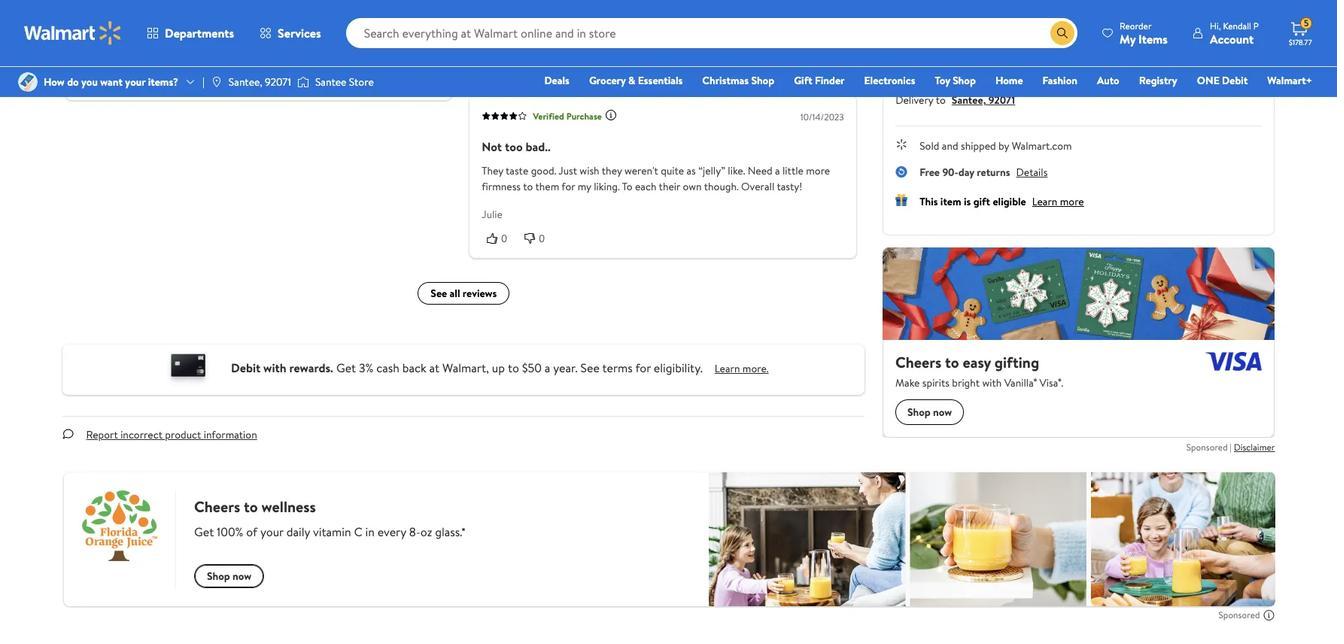Task type: describe. For each thing, give the bounding box(es) containing it.
shipped
[[961, 138, 996, 153]]

fashion link
[[1036, 72, 1085, 89]]

a inside gummies must have sat out in heat for a while because they melted into one glob.
[[254, 5, 259, 20]]

information
[[204, 427, 257, 442]]

verified purchase
[[533, 110, 602, 123]]

grocery & essentials
[[589, 73, 683, 88]]

product
[[165, 427, 201, 442]]

they taste good. just wish they weren't quite as "jelly" like. need a little more firmness to them for my liking. to each their own though. overall tasty!
[[482, 164, 830, 194]]

0 horizontal spatial santee
[[315, 74, 347, 90]]

eligible
[[993, 194, 1027, 209]]

grocery
[[589, 73, 626, 88]]

report
[[86, 427, 118, 442]]

essentials
[[638, 73, 683, 88]]

while
[[262, 5, 285, 20]]

2 horizontal spatial |
[[1230, 441, 1232, 454]]

electronics link
[[858, 72, 922, 89]]

you
[[81, 74, 98, 90]]

they inside they taste good. just wish they weren't quite as "jelly" like. need a little more firmness to them for my liking. to each their own though. overall tasty!
[[602, 164, 622, 179]]

melted
[[350, 5, 382, 20]]

disclaimer button
[[1234, 441, 1276, 454]]

though.
[[704, 179, 739, 194]]

from
[[929, 69, 951, 84]]

pickup from santee store |
[[896, 68, 1024, 84]]

one
[[405, 5, 422, 20]]

gift
[[794, 73, 813, 88]]

glob.
[[77, 21, 99, 36]]

pickup today
[[1064, 11, 1094, 38]]

walmart image
[[24, 21, 122, 45]]

walmart+ link
[[1261, 72, 1320, 89]]

shipping button
[[896, 0, 1014, 62]]

account
[[1210, 30, 1254, 47]]

p
[[1254, 19, 1259, 32]]

deals link
[[538, 72, 577, 89]]

delivery for today
[[1185, 11, 1223, 26]]

santee, 92071 button
[[952, 92, 1016, 108]]

1 vertical spatial 92071
[[989, 92, 1016, 108]]

this
[[920, 194, 938, 209]]

christmas shop link
[[696, 72, 781, 89]]

free
[[920, 165, 940, 180]]

santee store button
[[957, 69, 1016, 84]]

overall
[[741, 179, 774, 194]]

delivery to santee, 92071
[[896, 92, 1016, 108]]

today for delivery
[[1192, 25, 1215, 38]]

reorder
[[1120, 19, 1152, 32]]

need
[[748, 164, 772, 179]]

one
[[1197, 73, 1220, 88]]

grocery & essentials link
[[583, 72, 690, 89]]

free 90-day returns details
[[920, 165, 1048, 180]]

back
[[402, 360, 427, 376]]

purchase
[[566, 110, 602, 123]]

1 vertical spatial learn
[[715, 361, 740, 376]]

0 horizontal spatial to
[[508, 360, 519, 376]]

tasty!
[[777, 179, 802, 194]]

debit inside one debit link
[[1223, 73, 1248, 88]]

0 button up the deals link
[[519, 56, 557, 72]]

deals
[[545, 73, 570, 88]]

0 right do
[[97, 74, 103, 86]]

little
[[782, 164, 803, 179]]

90-
[[943, 165, 959, 180]]

debit with rewards. get 3% cash back at walmart, up to $50 a year. see terms for eligibility.
[[231, 360, 703, 376]]

aisle f10
[[1045, 69, 1085, 84]]

$50
[[522, 360, 542, 376]]

delivery for to
[[896, 92, 934, 108]]

them
[[535, 179, 559, 194]]

their
[[659, 179, 680, 194]]

item
[[941, 194, 962, 209]]

walmart+
[[1268, 73, 1313, 88]]

a for they taste good. just wish they weren't quite as "jelly" like. need a little more firmness to them for my liking. to each their own though. overall tasty!
[[775, 164, 780, 179]]

santee, 92071
[[229, 74, 291, 90]]

store inside 'pickup from santee store |'
[[991, 69, 1016, 84]]

hi, kendall p account
[[1210, 19, 1259, 47]]

for inside they taste good. just wish they weren't quite as "jelly" like. need a little more firmness to them for my liking. to each their own though. overall tasty!
[[561, 179, 575, 194]]

auto
[[1098, 73, 1120, 88]]

2 vertical spatial for
[[636, 360, 651, 376]]

just
[[558, 164, 577, 179]]

gummies
[[77, 5, 120, 20]]

&
[[629, 73, 636, 88]]

items
[[1139, 30, 1168, 47]]

pickup for |
[[896, 69, 926, 84]]

into
[[384, 5, 402, 20]]

heat
[[216, 5, 236, 20]]

0 button left your
[[77, 73, 115, 88]]

walmart,
[[443, 360, 489, 376]]

christmas shop
[[703, 73, 775, 88]]

$178.77
[[1289, 37, 1313, 47]]

report incorrect product information button
[[74, 417, 269, 453]]

details
[[1017, 165, 1048, 180]]

sponsored for sponsored | disclaimer
[[1187, 441, 1228, 454]]

must
[[123, 5, 145, 20]]

1 horizontal spatial santee,
[[952, 92, 986, 108]]

they
[[482, 164, 503, 179]]

shop for christmas shop
[[752, 73, 775, 88]]

sponsored for sponsored
[[1219, 609, 1260, 622]]

fashion
[[1043, 73, 1078, 88]]

pickup for today
[[1064, 11, 1094, 26]]

 image for santee, 92071
[[211, 76, 223, 88]]

like.
[[728, 164, 745, 179]]

santee inside 'pickup from santee store |'
[[957, 69, 989, 84]]

Walmart Site-Wide search field
[[346, 18, 1078, 48]]

is
[[964, 194, 971, 209]]



Task type: vqa. For each thing, say whether or not it's contained in the screenshot.
bottommost pickup
yes



Task type: locate. For each thing, give the bounding box(es) containing it.
home
[[996, 73, 1023, 88]]

to right up
[[508, 360, 519, 376]]

0 horizontal spatial a
[[254, 5, 259, 20]]

sponsored left ad disclaimer and feedback for marqueedisplayad icon
[[1219, 609, 1260, 622]]

not too bad..
[[482, 139, 550, 155]]

2 horizontal spatial a
[[775, 164, 780, 179]]

see all reviews
[[430, 287, 497, 302]]

incorrect
[[121, 427, 163, 442]]

more.
[[743, 361, 769, 376]]

delivery left the kendall
[[1185, 11, 1223, 26]]

electronics
[[865, 73, 916, 88]]

at
[[429, 360, 440, 376]]

2 horizontal spatial  image
[[297, 75, 309, 90]]

pickup up search icon
[[1064, 11, 1094, 26]]

shop
[[752, 73, 775, 88], [953, 73, 976, 88]]

1 horizontal spatial pickup
[[1064, 11, 1094, 26]]

santee,
[[229, 74, 263, 90], [952, 92, 986, 108]]

0 vertical spatial more
[[806, 164, 830, 179]]

1 horizontal spatial 92071
[[989, 92, 1016, 108]]

search icon image
[[1057, 27, 1069, 39]]

0 button down julie
[[482, 231, 519, 247]]

one debit card  debit with rewards. get 3% cash back at walmart, up to $50 a year. see terms for eligibility. learn more. element
[[715, 361, 769, 377]]

0 horizontal spatial debit
[[231, 360, 261, 376]]

0 button right you
[[115, 73, 152, 88]]

store down melted
[[349, 74, 374, 90]]

liking.
[[594, 179, 620, 194]]

weren't
[[624, 164, 658, 179]]

a right $50
[[545, 360, 551, 376]]

1 vertical spatial debit
[[231, 360, 261, 376]]

sponsored
[[1187, 441, 1228, 454], [1219, 609, 1260, 622]]

0 down julie
[[501, 233, 507, 245]]

2 vertical spatial to
[[508, 360, 519, 376]]

 image
[[18, 72, 38, 92], [297, 75, 309, 90], [211, 76, 223, 88]]

today up "f10"
[[1068, 25, 1091, 38]]

1 vertical spatial pickup
[[896, 69, 926, 84]]

hi,
[[1210, 19, 1221, 32]]

cash
[[376, 360, 400, 376]]

pickup inside 'pickup from santee store |'
[[896, 69, 926, 84]]

1 horizontal spatial see
[[581, 360, 600, 376]]

shop inside "link"
[[953, 73, 976, 88]]

0
[[539, 58, 545, 70], [97, 74, 103, 86], [134, 74, 140, 86], [501, 233, 507, 245], [539, 233, 545, 245]]

debit right one
[[1223, 73, 1248, 88]]

services button
[[247, 15, 334, 51]]

0 button down "them"
[[519, 231, 557, 247]]

0 horizontal spatial more
[[806, 164, 830, 179]]

aisle
[[1045, 69, 1067, 84]]

2 shop from the left
[[953, 73, 976, 88]]

in
[[205, 5, 213, 20]]

0 vertical spatial see
[[430, 287, 447, 302]]

sold
[[920, 138, 940, 153]]

shipping
[[936, 11, 975, 26]]

sponsored left disclaimer
[[1187, 441, 1228, 454]]

1 horizontal spatial for
[[561, 179, 575, 194]]

own
[[683, 179, 702, 194]]

|
[[1022, 68, 1024, 84], [203, 74, 205, 90], [1230, 441, 1232, 454]]

my
[[1120, 30, 1136, 47]]

do
[[67, 74, 79, 90]]

1 horizontal spatial learn
[[1033, 194, 1058, 209]]

see right year.
[[581, 360, 600, 376]]

0 vertical spatial sponsored
[[1187, 441, 1228, 454]]

 image left "how"
[[18, 72, 38, 92]]

2 horizontal spatial to
[[936, 92, 946, 108]]

get
[[336, 360, 356, 376]]

1 horizontal spatial to
[[523, 179, 533, 194]]

shop up delivery to santee, 92071
[[953, 73, 976, 88]]

0 vertical spatial they
[[327, 5, 347, 20]]

store up 'santee, 92071' button
[[991, 69, 1016, 84]]

taste
[[505, 164, 528, 179]]

more right little
[[806, 164, 830, 179]]

reorder my items
[[1120, 19, 1168, 47]]

santee up 'santee, 92071' button
[[957, 69, 989, 84]]

debit left with in the bottom of the page
[[231, 360, 261, 376]]

0 vertical spatial a
[[254, 5, 259, 20]]

 image left santee store
[[297, 75, 309, 90]]

1 vertical spatial delivery
[[896, 92, 934, 108]]

0 vertical spatial for
[[238, 5, 252, 20]]

0 horizontal spatial today
[[1068, 25, 1091, 38]]

| right 'items?'
[[203, 74, 205, 90]]

0 horizontal spatial learn
[[715, 361, 740, 376]]

for right heat
[[238, 5, 252, 20]]

| left aisle on the right top
[[1022, 68, 1024, 84]]

gift finder
[[794, 73, 845, 88]]

1 horizontal spatial they
[[602, 164, 622, 179]]

1 vertical spatial to
[[523, 179, 533, 194]]

0 horizontal spatial see
[[430, 287, 447, 302]]

christmas
[[703, 73, 749, 88]]

0 horizontal spatial  image
[[18, 72, 38, 92]]

1
[[501, 58, 507, 70]]

today
[[1068, 25, 1091, 38], [1192, 25, 1215, 38]]

 image for how do you want your items?
[[18, 72, 38, 92]]

3%
[[359, 360, 374, 376]]

not
[[482, 139, 502, 155]]

0 horizontal spatial |
[[203, 74, 205, 90]]

10/14/2023
[[800, 111, 844, 124]]

registry link
[[1133, 72, 1185, 89]]

0 horizontal spatial santee,
[[229, 74, 263, 90]]

gifting made easy image
[[896, 194, 908, 206]]

2 horizontal spatial for
[[636, 360, 651, 376]]

one debit link
[[1191, 72, 1255, 89]]

92071 down home link
[[989, 92, 1016, 108]]

1 horizontal spatial more
[[1060, 194, 1085, 209]]

92071 down services popup button
[[265, 74, 291, 90]]

92071
[[265, 74, 291, 90], [989, 92, 1016, 108]]

kendall
[[1224, 19, 1252, 32]]

terms
[[603, 360, 633, 376]]

santee, down the 'toy shop'
[[952, 92, 986, 108]]

1 horizontal spatial debit
[[1223, 73, 1248, 88]]

pickup left from at the top right of page
[[896, 69, 926, 84]]

0 horizontal spatial they
[[327, 5, 347, 20]]

a for debit with rewards. get 3% cash back at walmart, up to $50 a year. see terms for eligibility.
[[545, 360, 551, 376]]

as
[[687, 164, 696, 179]]

1 vertical spatial they
[[602, 164, 622, 179]]

delivery down electronics
[[896, 92, 934, 108]]

1 vertical spatial santee,
[[952, 92, 986, 108]]

0 vertical spatial pickup
[[1064, 11, 1094, 26]]

1 horizontal spatial delivery
[[1185, 11, 1223, 26]]

toy
[[935, 73, 951, 88]]

0 horizontal spatial store
[[349, 74, 374, 90]]

1 today from the left
[[1068, 25, 1091, 38]]

1 horizontal spatial shop
[[953, 73, 976, 88]]

for down just
[[561, 179, 575, 194]]

1 horizontal spatial today
[[1192, 25, 1215, 38]]

5
[[1305, 17, 1310, 30]]

2 vertical spatial a
[[545, 360, 551, 376]]

Search search field
[[346, 18, 1078, 48]]

1 vertical spatial a
[[775, 164, 780, 179]]

they inside gummies must have sat out in heat for a while because they melted into one glob.
[[327, 5, 347, 20]]

0 horizontal spatial delivery
[[896, 92, 934, 108]]

learn more.
[[715, 361, 769, 376]]

learn left more.
[[715, 361, 740, 376]]

to inside they taste good. just wish they weren't quite as "jelly" like. need a little more firmness to them for my liking. to each their own though. overall tasty!
[[523, 179, 533, 194]]

good.
[[531, 164, 556, 179]]

shop for toy shop
[[953, 73, 976, 88]]

a inside they taste good. just wish they weren't quite as "jelly" like. need a little more firmness to them for my liking. to each their own though. overall tasty!
[[775, 164, 780, 179]]

1 vertical spatial see
[[581, 360, 600, 376]]

learn down the details
[[1033, 194, 1058, 209]]

0 horizontal spatial shop
[[752, 73, 775, 88]]

sponsored | disclaimer
[[1187, 441, 1276, 454]]

ad disclaimer and feedback for marqueedisplayad image
[[1263, 609, 1276, 622]]

verified
[[533, 110, 564, 123]]

santee down services
[[315, 74, 347, 90]]

to down toy
[[936, 92, 946, 108]]

julie
[[482, 207, 502, 222]]

for right terms
[[636, 360, 651, 376]]

they up liking. on the left
[[602, 164, 622, 179]]

1 vertical spatial more
[[1060, 194, 1085, 209]]

0 horizontal spatial for
[[238, 5, 252, 20]]

learn
[[1033, 194, 1058, 209], [715, 361, 740, 376]]

 image for santee store
[[297, 75, 309, 90]]

1 vertical spatial sponsored
[[1219, 609, 1260, 622]]

1 horizontal spatial  image
[[211, 76, 223, 88]]

gift finder link
[[787, 72, 852, 89]]

0 vertical spatial debit
[[1223, 73, 1248, 88]]

1 shop from the left
[[752, 73, 775, 88]]

1 horizontal spatial santee
[[957, 69, 989, 84]]

up
[[492, 360, 505, 376]]

a left while
[[254, 5, 259, 20]]

santee store
[[315, 74, 374, 90]]

today inside delivery today
[[1192, 25, 1215, 38]]

year.
[[553, 360, 578, 376]]

1 horizontal spatial |
[[1022, 68, 1024, 84]]

0 vertical spatial learn
[[1033, 194, 1058, 209]]

disclaimer
[[1234, 441, 1276, 454]]

verified purchase information image
[[605, 110, 617, 122]]

0 up the deals link
[[539, 58, 545, 70]]

with
[[263, 360, 286, 376]]

my
[[577, 179, 591, 194]]

learn more button
[[1033, 194, 1085, 209]]

1 vertical spatial for
[[561, 179, 575, 194]]

more right eligible
[[1060, 194, 1085, 209]]

eligibility.
[[654, 360, 703, 376]]

0 vertical spatial delivery
[[1185, 11, 1223, 26]]

0 vertical spatial santee,
[[229, 74, 263, 90]]

one debit card image
[[158, 351, 219, 389]]

to down taste
[[523, 179, 533, 194]]

0 down "them"
[[539, 233, 545, 245]]

"jelly"
[[698, 164, 725, 179]]

0 right the want
[[134, 74, 140, 86]]

see left all
[[430, 287, 447, 302]]

for inside gummies must have sat out in heat for a while because they melted into one glob.
[[238, 5, 252, 20]]

1 button
[[482, 56, 519, 72]]

2 today from the left
[[1192, 25, 1215, 38]]

day
[[959, 165, 975, 180]]

delivery today
[[1185, 11, 1223, 38]]

one debit
[[1197, 73, 1248, 88]]

a left little
[[775, 164, 780, 179]]

because
[[288, 5, 325, 20]]

details button
[[1017, 165, 1048, 180]]

0 vertical spatial 92071
[[265, 74, 291, 90]]

f10
[[1070, 69, 1085, 84]]

pickup
[[1064, 11, 1094, 26], [896, 69, 926, 84]]

 image left santee, 92071
[[211, 76, 223, 88]]

shop right christmas
[[752, 73, 775, 88]]

for
[[238, 5, 252, 20], [561, 179, 575, 194], [636, 360, 651, 376]]

today for pickup
[[1068, 25, 1091, 38]]

1 horizontal spatial a
[[545, 360, 551, 376]]

more inside they taste good. just wish they weren't quite as "jelly" like. need a little more firmness to them for my liking. to each their own though. overall tasty!
[[806, 164, 830, 179]]

they left melted
[[327, 5, 347, 20]]

0 vertical spatial to
[[936, 92, 946, 108]]

today inside pickup today
[[1068, 25, 1091, 38]]

0 horizontal spatial pickup
[[896, 69, 926, 84]]

all
[[449, 287, 460, 302]]

1 horizontal spatial store
[[991, 69, 1016, 84]]

0 horizontal spatial 92071
[[265, 74, 291, 90]]

today left the kendall
[[1192, 25, 1215, 38]]

auto link
[[1091, 72, 1127, 89]]

they
[[327, 5, 347, 20], [602, 164, 622, 179]]

santee, down gummies must have sat out in heat for a while because they melted into one glob.
[[229, 74, 263, 90]]

by
[[999, 138, 1010, 153]]

| left disclaimer
[[1230, 441, 1232, 454]]

firmness
[[482, 179, 521, 194]]



